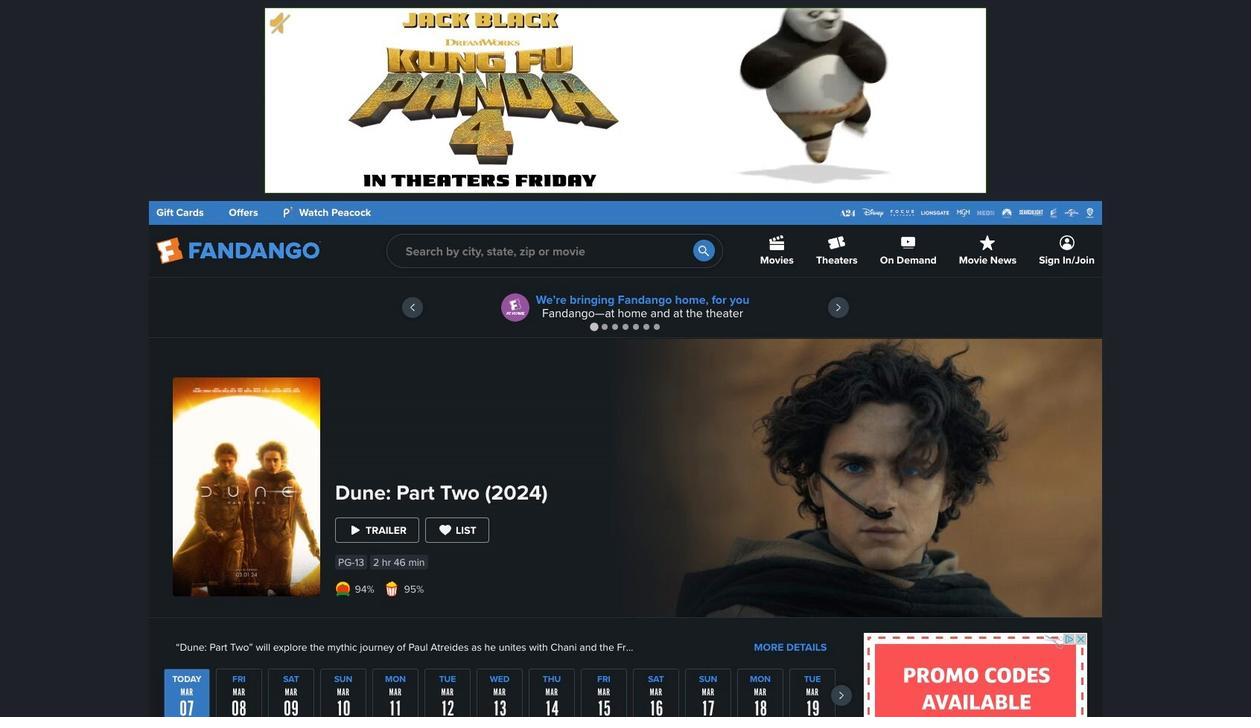Task type: vqa. For each thing, say whether or not it's contained in the screenshot.
PASSWORD HIDE icon
no



Task type: locate. For each thing, give the bounding box(es) containing it.
2 flat image from the left
[[384, 582, 399, 597]]

region
[[149, 278, 1102, 337], [164, 669, 852, 717]]

1 vertical spatial advertisement element
[[864, 633, 1088, 717]]

select a slide to show tab list
[[149, 321, 1102, 332]]

0 vertical spatial region
[[149, 278, 1102, 337]]

dune: part two (2024) movie poster image
[[173, 378, 320, 597]]

advertisement element
[[264, 7, 987, 194], [864, 633, 1088, 717]]

1 flat image from the left
[[335, 582, 350, 597]]

Search by city, state, zip or movie text field
[[386, 234, 723, 268]]

0 horizontal spatial flat image
[[335, 582, 350, 597]]

1 vertical spatial region
[[164, 669, 852, 717]]

None search field
[[386, 234, 723, 268]]

movie summary element
[[149, 339, 1102, 717]]

flat image
[[335, 582, 350, 597], [384, 582, 399, 597]]

1 horizontal spatial flat image
[[384, 582, 399, 597]]



Task type: describe. For each thing, give the bounding box(es) containing it.
advertisement element inside movie summary element
[[864, 633, 1088, 717]]

1 of 15 group
[[164, 669, 210, 717]]

offer icon image
[[502, 293, 530, 322]]

0 vertical spatial advertisement element
[[264, 7, 987, 194]]



